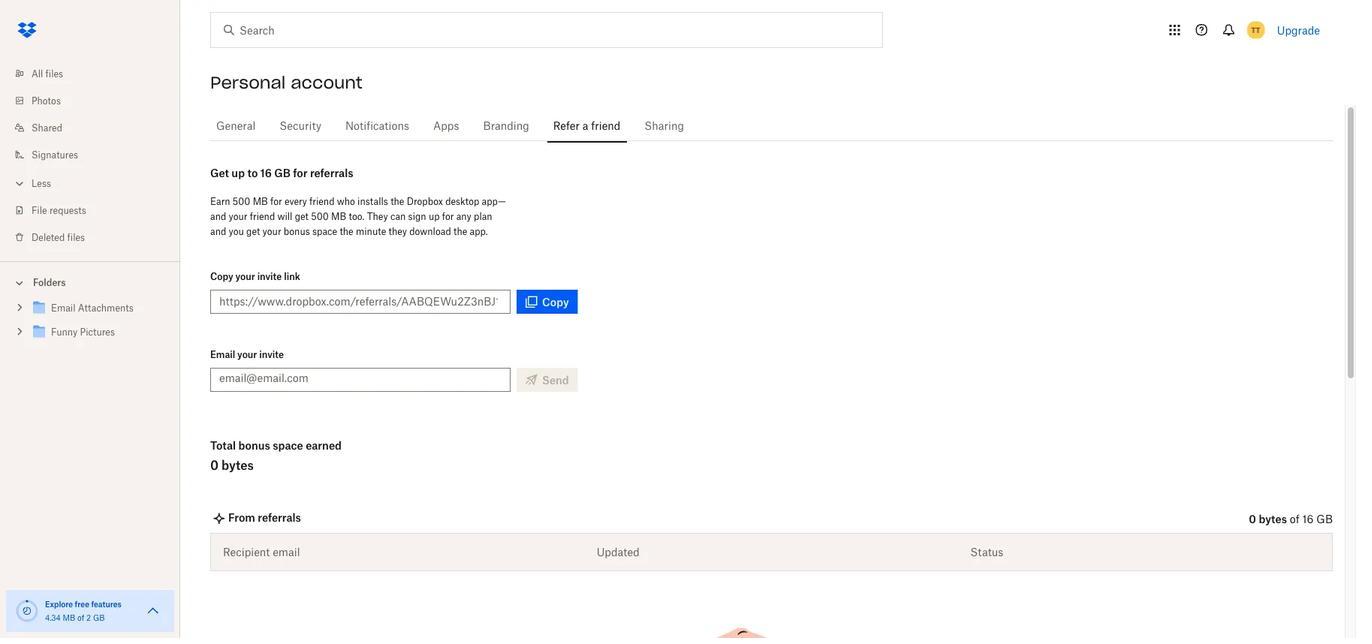 Task type: describe. For each thing, give the bounding box(es) containing it.
link
[[284, 271, 300, 282]]

too.
[[349, 211, 365, 222]]

gb inside explore free features 4.34 mb of 2 gb
[[93, 613, 105, 623]]

copy for copy your invite link
[[210, 271, 233, 282]]

0 vertical spatial of
[[1290, 513, 1300, 525]]

email attachments
[[51, 303, 133, 314]]

0 inside total bonus space earned 0 bytes
[[210, 458, 219, 473]]

folders button
[[0, 271, 180, 293]]

all files
[[32, 68, 63, 79]]

from
[[228, 511, 255, 524]]

updated
[[597, 546, 640, 559]]

1 horizontal spatial 500
[[311, 211, 329, 222]]

branding tab
[[477, 107, 535, 143]]

security tab
[[274, 107, 328, 143]]

0 horizontal spatial 500
[[233, 196, 250, 207]]

general tab
[[210, 107, 262, 143]]

they
[[389, 226, 407, 237]]

any
[[456, 211, 472, 222]]

upgrade link
[[1277, 24, 1321, 36]]

file requests link
[[12, 197, 180, 224]]

2 vertical spatial friend
[[250, 211, 275, 222]]

tt button
[[1244, 18, 1268, 42]]

16 for to
[[260, 166, 272, 179]]

plan
[[474, 211, 492, 222]]

1 horizontal spatial get
[[295, 211, 309, 222]]

branding
[[483, 119, 529, 132]]

gb for of
[[1317, 513, 1333, 525]]

funny pictures link
[[30, 323, 168, 343]]

email for email attachments
[[51, 303, 76, 314]]

refer a friend tab
[[547, 107, 627, 143]]

photos link
[[12, 87, 180, 114]]

recipient
[[223, 546, 270, 559]]

app—
[[482, 196, 506, 207]]

1 and from the top
[[210, 211, 226, 222]]

2 horizontal spatial for
[[442, 211, 454, 222]]

email your invite
[[210, 349, 284, 360]]

get
[[210, 166, 229, 179]]

1 horizontal spatial 0
[[1249, 513, 1257, 525]]

signatures
[[32, 149, 78, 160]]

sharing tab
[[639, 107, 690, 143]]

pictures
[[80, 327, 115, 338]]

files for deleted files
[[67, 232, 85, 243]]

explore free features 4.34 mb of 2 gb
[[45, 600, 122, 623]]

copy your invite link
[[210, 271, 300, 282]]

a
[[583, 119, 589, 132]]

up inside earn 500 mb for every friend who installs the dropbox desktop app— and your friend will get 500 mb too. they can sign up for any plan and you get your bonus space the minute they download the app.
[[429, 211, 440, 222]]

recipient email
[[223, 546, 300, 559]]

1 horizontal spatial friend
[[309, 196, 335, 207]]

Email your invite text field
[[219, 370, 502, 386]]

status
[[971, 546, 1004, 559]]

invite for email your invite
[[259, 349, 284, 360]]

of inside explore free features 4.34 mb of 2 gb
[[77, 613, 84, 623]]

1 vertical spatial referrals
[[258, 511, 301, 524]]

email
[[273, 546, 300, 559]]

quota usage element
[[15, 599, 39, 623]]

16 for of
[[1303, 513, 1314, 525]]

security
[[280, 119, 322, 132]]

0 bytes of 16 gb
[[1249, 513, 1333, 525]]

you
[[229, 226, 244, 237]]

funny pictures
[[51, 327, 115, 338]]

gb for to
[[274, 166, 291, 179]]

1 vertical spatial get
[[246, 226, 260, 237]]

sign
[[408, 211, 426, 222]]

personal
[[210, 72, 286, 93]]

desktop
[[446, 196, 480, 207]]

attachments
[[78, 303, 133, 314]]

free
[[75, 600, 89, 609]]

account
[[291, 72, 363, 93]]

less image
[[12, 176, 27, 191]]

tt
[[1252, 25, 1261, 35]]

explore
[[45, 600, 73, 609]]

less
[[32, 178, 51, 189]]

they
[[367, 211, 388, 222]]

who
[[337, 196, 355, 207]]

signatures link
[[12, 141, 180, 168]]

2 and from the top
[[210, 226, 226, 237]]



Task type: locate. For each thing, give the bounding box(es) containing it.
4.34
[[45, 613, 61, 623]]

dropbox
[[407, 196, 443, 207]]

0 vertical spatial bonus
[[284, 226, 310, 237]]

personal account
[[210, 72, 363, 93]]

0 vertical spatial space
[[312, 226, 337, 237]]

of
[[1290, 513, 1300, 525], [77, 613, 84, 623]]

0 horizontal spatial files
[[45, 68, 63, 79]]

email for email your invite
[[210, 349, 235, 360]]

notifications
[[346, 119, 409, 132]]

1 vertical spatial friend
[[309, 196, 335, 207]]

0 horizontal spatial email
[[51, 303, 76, 314]]

1 horizontal spatial bonus
[[284, 226, 310, 237]]

0 vertical spatial up
[[232, 166, 245, 179]]

get down every
[[295, 211, 309, 222]]

list
[[0, 51, 180, 261]]

0 vertical spatial bytes
[[222, 458, 254, 473]]

1 horizontal spatial up
[[429, 211, 440, 222]]

all files link
[[12, 60, 180, 87]]

space inside total bonus space earned 0 bytes
[[273, 439, 303, 452]]

500
[[233, 196, 250, 207], [311, 211, 329, 222]]

0 horizontal spatial the
[[340, 226, 354, 237]]

files inside deleted files link
[[67, 232, 85, 243]]

0 horizontal spatial get
[[246, 226, 260, 237]]

bonus inside earn 500 mb for every friend who installs the dropbox desktop app— and your friend will get 500 mb too. they can sign up for any plan and you get your bonus space the minute they download the app.
[[284, 226, 310, 237]]

1 vertical spatial files
[[67, 232, 85, 243]]

1 vertical spatial 16
[[1303, 513, 1314, 525]]

for up every
[[293, 166, 308, 179]]

the down any
[[454, 226, 467, 237]]

can
[[391, 211, 406, 222]]

tab list containing general
[[210, 105, 1333, 143]]

1 vertical spatial copy
[[542, 296, 569, 308]]

get up to 16 gb for referrals
[[210, 166, 353, 179]]

to
[[247, 166, 258, 179]]

sharing
[[645, 119, 684, 132]]

1 horizontal spatial copy
[[542, 296, 569, 308]]

total
[[210, 439, 236, 452]]

your
[[229, 211, 248, 222], [263, 226, 281, 237], [235, 271, 255, 282], [237, 349, 257, 360]]

space
[[312, 226, 337, 237], [273, 439, 303, 452]]

email inside group
[[51, 303, 76, 314]]

1 horizontal spatial the
[[391, 196, 404, 207]]

email
[[51, 303, 76, 314], [210, 349, 235, 360]]

deleted files link
[[12, 224, 180, 251]]

dropbox image
[[12, 15, 42, 45]]

1 horizontal spatial of
[[1290, 513, 1300, 525]]

2 horizontal spatial friend
[[591, 119, 621, 132]]

1 vertical spatial of
[[77, 613, 84, 623]]

2 vertical spatial gb
[[93, 613, 105, 623]]

requests
[[50, 205, 86, 216]]

0 horizontal spatial bytes
[[222, 458, 254, 473]]

1 vertical spatial gb
[[1317, 513, 1333, 525]]

refer a friend
[[553, 119, 621, 132]]

files inside all files link
[[45, 68, 63, 79]]

0 horizontal spatial gb
[[93, 613, 105, 623]]

2 vertical spatial for
[[442, 211, 454, 222]]

up
[[232, 166, 245, 179], [429, 211, 440, 222]]

deleted files
[[32, 232, 85, 243]]

0 horizontal spatial 0
[[210, 458, 219, 473]]

notifications tab
[[340, 107, 415, 143]]

and down earn
[[210, 211, 226, 222]]

features
[[91, 600, 122, 609]]

friend
[[591, 119, 621, 132], [309, 196, 335, 207], [250, 211, 275, 222]]

installs
[[358, 196, 388, 207]]

0 vertical spatial for
[[293, 166, 308, 179]]

download
[[410, 226, 451, 237]]

bonus down will
[[284, 226, 310, 237]]

list containing all files
[[0, 51, 180, 261]]

bonus inside total bonus space earned 0 bytes
[[239, 439, 270, 452]]

1 vertical spatial 500
[[311, 211, 329, 222]]

copy for copy
[[542, 296, 569, 308]]

get right you
[[246, 226, 260, 237]]

file
[[32, 205, 47, 216]]

copy inside button
[[542, 296, 569, 308]]

1 horizontal spatial email
[[210, 349, 235, 360]]

0 horizontal spatial for
[[270, 196, 282, 207]]

files
[[45, 68, 63, 79], [67, 232, 85, 243]]

all
[[32, 68, 43, 79]]

0 vertical spatial 16
[[260, 166, 272, 179]]

0 vertical spatial gb
[[274, 166, 291, 179]]

and
[[210, 211, 226, 222], [210, 226, 226, 237]]

1 horizontal spatial referrals
[[310, 166, 353, 179]]

bytes inside total bonus space earned 0 bytes
[[222, 458, 254, 473]]

invite
[[257, 271, 282, 282], [259, 349, 284, 360]]

0 vertical spatial mb
[[253, 196, 268, 207]]

0 horizontal spatial friend
[[250, 211, 275, 222]]

1 horizontal spatial bytes
[[1259, 513, 1287, 525]]

1 vertical spatial email
[[210, 349, 235, 360]]

total bonus space earned 0 bytes
[[210, 439, 342, 473]]

None text field
[[219, 293, 498, 309]]

earned
[[306, 439, 342, 452]]

1 horizontal spatial 16
[[1303, 513, 1314, 525]]

0 horizontal spatial 16
[[260, 166, 272, 179]]

group containing email attachments
[[0, 293, 180, 356]]

bonus right total
[[239, 439, 270, 452]]

email attachments link
[[30, 299, 168, 319]]

referrals
[[310, 166, 353, 179], [258, 511, 301, 524]]

0
[[210, 458, 219, 473], [1249, 513, 1257, 525]]

referrals up email
[[258, 511, 301, 524]]

friend left who
[[309, 196, 335, 207]]

0 vertical spatial copy
[[210, 271, 233, 282]]

shared link
[[12, 114, 180, 141]]

1 vertical spatial bonus
[[239, 439, 270, 452]]

tab list
[[210, 105, 1333, 143]]

1 vertical spatial mb
[[331, 211, 346, 222]]

space inside earn 500 mb for every friend who installs the dropbox desktop app— and your friend will get 500 mb too. they can sign up for any plan and you get your bonus space the minute they download the app.
[[312, 226, 337, 237]]

500 right will
[[311, 211, 329, 222]]

1 vertical spatial space
[[273, 439, 303, 452]]

mb right 4.34
[[63, 613, 75, 623]]

files right all
[[45, 68, 63, 79]]

space down who
[[312, 226, 337, 237]]

2 horizontal spatial mb
[[331, 211, 346, 222]]

0 horizontal spatial referrals
[[258, 511, 301, 524]]

1 vertical spatial invite
[[259, 349, 284, 360]]

get
[[295, 211, 309, 222], [246, 226, 260, 237]]

1 vertical spatial up
[[429, 211, 440, 222]]

copy button
[[517, 290, 578, 314]]

and left you
[[210, 226, 226, 237]]

16
[[260, 166, 272, 179], [1303, 513, 1314, 525]]

0 vertical spatial 0
[[210, 458, 219, 473]]

0 vertical spatial friend
[[591, 119, 621, 132]]

friend inside tab
[[591, 119, 621, 132]]

minute
[[356, 226, 386, 237]]

shared
[[32, 122, 62, 133]]

1 vertical spatial 0
[[1249, 513, 1257, 525]]

0 vertical spatial invite
[[257, 271, 282, 282]]

0 horizontal spatial of
[[77, 613, 84, 623]]

the
[[391, 196, 404, 207], [340, 226, 354, 237], [454, 226, 467, 237]]

bonus
[[284, 226, 310, 237], [239, 439, 270, 452]]

0 horizontal spatial up
[[232, 166, 245, 179]]

2
[[86, 613, 91, 623]]

copy
[[210, 271, 233, 282], [542, 296, 569, 308]]

apps tab
[[427, 107, 465, 143]]

0 horizontal spatial copy
[[210, 271, 233, 282]]

files right deleted on the top left of the page
[[67, 232, 85, 243]]

every
[[285, 196, 307, 207]]

0 horizontal spatial space
[[273, 439, 303, 452]]

Search text field
[[240, 22, 852, 38]]

the up 'can' on the left top of the page
[[391, 196, 404, 207]]

0 vertical spatial 500
[[233, 196, 250, 207]]

friend left will
[[250, 211, 275, 222]]

invite for copy your invite link
[[257, 271, 282, 282]]

earn 500 mb for every friend who installs the dropbox desktop app— and your friend will get 500 mb too. they can sign up for any plan and you get your bonus space the minute they download the app.
[[210, 196, 506, 237]]

1 vertical spatial for
[[270, 196, 282, 207]]

mb down who
[[331, 211, 346, 222]]

funny
[[51, 327, 78, 338]]

1 horizontal spatial files
[[67, 232, 85, 243]]

gb
[[274, 166, 291, 179], [1317, 513, 1333, 525], [93, 613, 105, 623]]

1 vertical spatial bytes
[[1259, 513, 1287, 525]]

mb inside explore free features 4.34 mb of 2 gb
[[63, 613, 75, 623]]

0 vertical spatial email
[[51, 303, 76, 314]]

for left any
[[442, 211, 454, 222]]

0 horizontal spatial bonus
[[239, 439, 270, 452]]

1 horizontal spatial mb
[[253, 196, 268, 207]]

2 horizontal spatial the
[[454, 226, 467, 237]]

space left earned
[[273, 439, 303, 452]]

0 vertical spatial files
[[45, 68, 63, 79]]

0 vertical spatial and
[[210, 211, 226, 222]]

0 horizontal spatial mb
[[63, 613, 75, 623]]

earn
[[210, 196, 230, 207]]

mb
[[253, 196, 268, 207], [331, 211, 346, 222], [63, 613, 75, 623]]

for up will
[[270, 196, 282, 207]]

2 horizontal spatial gb
[[1317, 513, 1333, 525]]

from referrals
[[228, 511, 301, 524]]

refer
[[553, 119, 580, 132]]

friend right a
[[591, 119, 621, 132]]

0 vertical spatial get
[[295, 211, 309, 222]]

apps
[[433, 119, 459, 132]]

file requests
[[32, 205, 86, 216]]

upgrade
[[1277, 24, 1321, 36]]

general
[[216, 119, 256, 132]]

folders
[[33, 277, 66, 288]]

0 vertical spatial referrals
[[310, 166, 353, 179]]

deleted
[[32, 232, 65, 243]]

mb down to
[[253, 196, 268, 207]]

referrals up who
[[310, 166, 353, 179]]

2 vertical spatial mb
[[63, 613, 75, 623]]

1 horizontal spatial gb
[[274, 166, 291, 179]]

1 horizontal spatial space
[[312, 226, 337, 237]]

1 vertical spatial and
[[210, 226, 226, 237]]

will
[[278, 211, 293, 222]]

up up download at top left
[[429, 211, 440, 222]]

1 horizontal spatial for
[[293, 166, 308, 179]]

the down the too.
[[340, 226, 354, 237]]

app.
[[470, 226, 488, 237]]

photos
[[32, 95, 61, 106]]

up left to
[[232, 166, 245, 179]]

500 right earn
[[233, 196, 250, 207]]

group
[[0, 293, 180, 356]]

files for all files
[[45, 68, 63, 79]]

for
[[293, 166, 308, 179], [270, 196, 282, 207], [442, 211, 454, 222]]



Task type: vqa. For each thing, say whether or not it's contained in the screenshot.
the Dropbox related to Year
no



